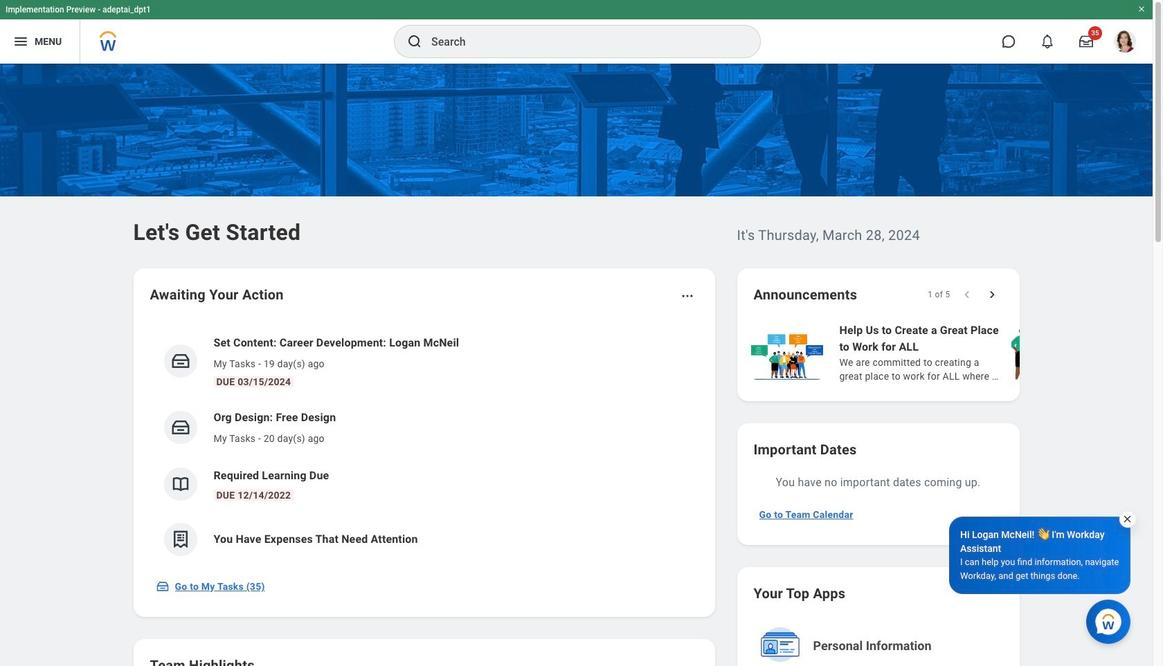 Task type: describe. For each thing, give the bounding box(es) containing it.
0 horizontal spatial list
[[150, 324, 698, 568]]

1 horizontal spatial list
[[748, 321, 1163, 385]]

profile logan mcneil image
[[1114, 30, 1136, 55]]

0 vertical spatial inbox image
[[170, 351, 191, 372]]

notifications large image
[[1041, 35, 1055, 48]]



Task type: locate. For each thing, give the bounding box(es) containing it.
dashboard expenses image
[[170, 530, 191, 551]]

search image
[[406, 33, 423, 50]]

x image
[[1122, 514, 1133, 525]]

list
[[748, 321, 1163, 385], [150, 324, 698, 568]]

2 vertical spatial inbox image
[[155, 580, 169, 594]]

Search Workday  search field
[[431, 26, 732, 57]]

1 vertical spatial inbox image
[[170, 418, 191, 438]]

inbox large image
[[1080, 35, 1093, 48]]

status
[[928, 289, 950, 301]]

inbox image
[[170, 351, 191, 372], [170, 418, 191, 438], [155, 580, 169, 594]]

chevron left small image
[[960, 288, 974, 302]]

main content
[[0, 64, 1163, 667]]

banner
[[0, 0, 1153, 64]]

related actions image
[[680, 289, 694, 303]]

close environment banner image
[[1138, 5, 1146, 13]]

chevron right small image
[[985, 288, 999, 302]]

justify image
[[12, 33, 29, 50]]

book open image
[[170, 474, 191, 495]]



Task type: vqa. For each thing, say whether or not it's contained in the screenshot.
right reports
no



